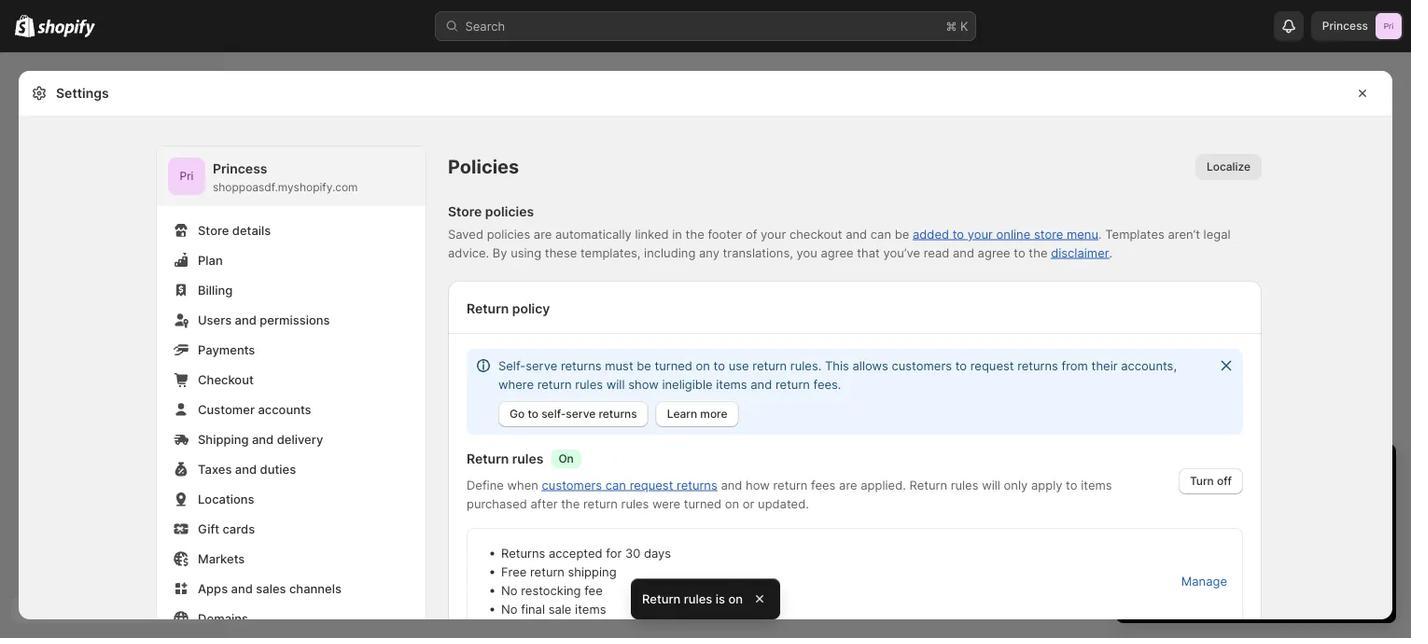 Task type: vqa. For each thing, say whether or not it's contained in the screenshot.
1st No from the bottom
yes



Task type: describe. For each thing, give the bounding box(es) containing it.
how
[[746, 478, 770, 493]]

learn more
[[667, 408, 728, 421]]

settings dialog
[[19, 71, 1393, 639]]

use
[[729, 359, 749, 373]]

to left a
[[1178, 495, 1189, 509]]

footer
[[708, 227, 743, 241]]

manage link
[[1171, 569, 1239, 595]]

apply
[[1032, 478, 1063, 493]]

and inside self-serve returns must be turned on to use return rules. this allows customers to request returns from their accounts, where return rules will show ineligible items and return fees.
[[751, 377, 772, 392]]

self-serve returns must be turned on to use return rules. this allows customers to request returns from their accounts, where return rules will show ineligible items and return fees. status
[[467, 349, 1244, 435]]

return rules
[[467, 451, 544, 467]]

turn off
[[1190, 475, 1232, 488]]

30
[[625, 546, 641, 561]]

this
[[825, 359, 849, 373]]

must
[[605, 359, 634, 373]]

off
[[1217, 475, 1232, 488]]

returns accepted for 30 days free return shipping no restocking fee no final sale items
[[501, 546, 671, 617]]

fees
[[811, 478, 836, 493]]

1 horizontal spatial be
[[895, 227, 910, 241]]

be inside self-serve returns must be turned on to use return rules. this allows customers to request returns from their accounts, where return rules will show ineligible items and return fees.
[[637, 359, 652, 373]]

go to self-serve returns link
[[499, 401, 649, 428]]

go to self-serve returns
[[510, 408, 637, 421]]

apps and sales channels
[[198, 582, 342, 596]]

legal
[[1204, 227, 1231, 241]]

add
[[1246, 551, 1268, 565]]

1 no from the top
[[501, 584, 518, 598]]

delivery
[[277, 432, 323, 447]]

shipping and delivery
[[198, 432, 323, 447]]

pick your plan link
[[1135, 579, 1378, 605]]

0 horizontal spatial can
[[606, 478, 626, 493]]

left
[[1187, 461, 1216, 484]]

locations link
[[168, 486, 415, 513]]

0 horizontal spatial shopify image
[[15, 15, 35, 37]]

return down rules.
[[776, 377, 810, 392]]

accounts
[[258, 402, 311, 417]]

1 day left in your trial button
[[1117, 444, 1397, 484]]

plan
[[198, 253, 223, 268]]

define
[[467, 478, 504, 493]]

after
[[531, 497, 558, 511]]

fee
[[585, 584, 603, 598]]

rules inside self-serve returns must be turned on to use return rules. this allows customers to request returns from their accounts, where return rules will show ineligible items and return fees.
[[575, 377, 603, 392]]

cards
[[223, 522, 255, 536]]

customer accounts link
[[168, 397, 415, 423]]

and up that
[[846, 227, 868, 241]]

on
[[559, 452, 574, 466]]

0 horizontal spatial are
[[534, 227, 552, 241]]

princess image
[[168, 158, 205, 195]]

you
[[797, 246, 818, 260]]

using
[[511, 246, 542, 260]]

returns down show
[[599, 408, 637, 421]]

checkout
[[198, 373, 254, 387]]

the inside and how return fees are applied. return rules will only apply to items purchased after the return rules were turned on or updated.
[[561, 497, 580, 511]]

and inside templates aren't legal advice. by using these templates, including any translations, you agree that you've read and agree to the
[[953, 246, 975, 260]]

and up $1/month
[[1259, 495, 1280, 509]]

self-serve returns must be turned on to use return rules. this allows customers to request returns from their accounts, where return rules will show ineligible items and return fees.
[[499, 359, 1177, 392]]

to inside templates aren't legal advice. by using these templates, including any translations, you agree that you've read and agree to the
[[1014, 246, 1026, 260]]

0 vertical spatial the
[[686, 227, 705, 241]]

of
[[746, 227, 758, 241]]

turned inside self-serve returns must be turned on to use return rules. this allows customers to request returns from their accounts, where return rules will show ineligible items and return fees.
[[655, 359, 693, 373]]

and inside and how return fees are applied. return rules will only apply to items purchased after the return rules were turned on or updated.
[[721, 478, 743, 493]]

users
[[198, 313, 232, 327]]

translations,
[[723, 246, 794, 260]]

your inside dropdown button
[[1241, 461, 1280, 484]]

on inside and how return fees are applied. return rules will only apply to items purchased after the return rules were turned on or updated.
[[725, 497, 740, 511]]

only
[[1004, 478, 1028, 493]]

$1/month
[[1253, 514, 1307, 528]]

bonus
[[1271, 551, 1306, 565]]

added to your online store menu link
[[913, 227, 1099, 241]]

in inside dialog
[[673, 227, 682, 241]]

and right users
[[235, 313, 257, 327]]

to right allows
[[956, 359, 967, 373]]

customer
[[198, 402, 255, 417]]

purchased
[[467, 497, 527, 511]]

localize link
[[1196, 154, 1262, 180]]

ineligible
[[662, 377, 713, 392]]

your right of
[[761, 227, 786, 241]]

your inside to customize your online store and add bonus features
[[1348, 532, 1373, 547]]

returns
[[501, 546, 546, 561]]

and down customer accounts
[[252, 432, 274, 447]]

final
[[521, 602, 545, 617]]

rules left is
[[684, 592, 713, 606]]

shop settings menu element
[[157, 147, 426, 639]]

a
[[1193, 495, 1199, 509]]

define when customers can request returns
[[467, 478, 718, 493]]

taxes and duties
[[198, 462, 296, 477]]

app
[[1176, 532, 1198, 547]]

fees.
[[814, 377, 842, 392]]

to left use
[[714, 359, 726, 373]]

in inside dropdown button
[[1221, 461, 1236, 484]]

advice.
[[448, 246, 489, 260]]

you've
[[884, 246, 921, 260]]

0 horizontal spatial .
[[1099, 227, 1102, 241]]

your inside 'link'
[[1245, 585, 1269, 598]]

where
[[499, 377, 534, 392]]

return up updated.
[[774, 478, 808, 493]]

plan inside 'link'
[[1272, 585, 1294, 598]]

pri button
[[168, 158, 205, 195]]

2 no from the top
[[501, 602, 518, 617]]

return policy
[[467, 301, 550, 317]]

1 horizontal spatial serve
[[566, 408, 596, 421]]

princess image
[[1376, 13, 1402, 39]]

policies
[[448, 155, 519, 178]]

serve inside self-serve returns must be turned on to use return rules. this allows customers to request returns from their accounts, where return rules will show ineligible items and return fees.
[[526, 359, 558, 373]]

rules up when
[[512, 451, 544, 467]]

store inside settings dialog
[[1034, 227, 1064, 241]]

shipping
[[198, 432, 249, 447]]

0 horizontal spatial request
[[630, 478, 674, 493]]

plan link
[[168, 247, 415, 274]]

payments
[[198, 343, 255, 357]]

saved policies are automatically linked in the footer of your checkout and can be added to your online store menu .
[[448, 227, 1102, 241]]

for inside 1 day left in your trial element
[[1234, 514, 1250, 528]]

and how return fees are applied. return rules will only apply to items purchased after the return rules were turned on or updated.
[[467, 478, 1113, 511]]

users and permissions link
[[168, 307, 415, 333]]

0 horizontal spatial customers
[[542, 478, 602, 493]]

updated.
[[758, 497, 809, 511]]

return for return rules
[[467, 451, 509, 467]]

1 horizontal spatial can
[[871, 227, 892, 241]]

online inside settings dialog
[[997, 227, 1031, 241]]

1 vertical spatial .
[[1110, 246, 1113, 260]]

billing
[[198, 283, 233, 297]]

is
[[716, 592, 725, 606]]

markets
[[198, 552, 245, 566]]

credit
[[1234, 532, 1267, 547]]



Task type: locate. For each thing, give the bounding box(es) containing it.
0 horizontal spatial for
[[606, 546, 622, 561]]

sale
[[549, 602, 572, 617]]

your right added
[[968, 227, 993, 241]]

0 vertical spatial .
[[1099, 227, 1102, 241]]

0 horizontal spatial plan
[[1231, 495, 1255, 509]]

to inside to customize your online store and add bonus features
[[1271, 532, 1282, 547]]

1 vertical spatial serve
[[566, 408, 596, 421]]

payments link
[[168, 337, 415, 363]]

store for store details
[[198, 223, 229, 238]]

0 horizontal spatial the
[[561, 497, 580, 511]]

were
[[653, 497, 681, 511]]

on right is
[[729, 592, 743, 606]]

no left final
[[501, 602, 518, 617]]

0 horizontal spatial will
[[607, 377, 625, 392]]

request inside self-serve returns must be turned on to use return rules. this allows customers to request returns from their accounts, where return rules will show ineligible items and return fees.
[[971, 359, 1014, 373]]

online left "menu"
[[997, 227, 1031, 241]]

store
[[1034, 227, 1064, 241], [1201, 532, 1231, 547], [1188, 551, 1217, 565]]

will left only
[[982, 478, 1001, 493]]

1 horizontal spatial customers
[[892, 359, 952, 373]]

applied.
[[861, 478, 906, 493]]

customers right allows
[[892, 359, 952, 373]]

return right applied.
[[910, 478, 948, 493]]

and right 'taxes'
[[235, 462, 257, 477]]

princess for princess shoppoasdf.myshopify.com
[[213, 161, 268, 177]]

users and permissions
[[198, 313, 330, 327]]

0 vertical spatial for
[[1234, 514, 1250, 528]]

switch to a paid plan and get:
[[1135, 495, 1306, 509]]

get:
[[1283, 495, 1306, 509]]

first 3 months for $1/month
[[1150, 514, 1307, 528]]

1 horizontal spatial .
[[1110, 246, 1113, 260]]

will inside self-serve returns must be turned on to use return rules. this allows customers to request returns from their accounts, where return rules will show ineligible items and return fees.
[[607, 377, 625, 392]]

return inside returns accepted for 30 days free return shipping no restocking fee no final sale items
[[530, 565, 565, 579]]

0 vertical spatial serve
[[526, 359, 558, 373]]

1 horizontal spatial store
[[448, 204, 482, 220]]

or
[[743, 497, 755, 511]]

on inside self-serve returns must be turned on to use return rules. this allows customers to request returns from their accounts, where return rules will show ineligible items and return fees.
[[696, 359, 711, 373]]

customers
[[892, 359, 952, 373], [542, 478, 602, 493]]

any
[[699, 246, 720, 260]]

menu
[[1067, 227, 1099, 241]]

for up the credit
[[1234, 514, 1250, 528]]

the right after
[[561, 497, 580, 511]]

store up the 'plan'
[[198, 223, 229, 238]]

return rules is on
[[642, 592, 743, 606]]

returns up were
[[677, 478, 718, 493]]

by
[[493, 246, 507, 260]]

channels
[[289, 582, 342, 596]]

1 vertical spatial request
[[630, 478, 674, 493]]

plan down "bonus"
[[1272, 585, 1294, 598]]

policies for store
[[485, 204, 534, 220]]

1 horizontal spatial the
[[686, 227, 705, 241]]

1 horizontal spatial agree
[[978, 246, 1011, 260]]

items inside self-serve returns must be turned on to use return rules. this allows customers to request returns from their accounts, where return rules will show ineligible items and return fees.
[[716, 377, 748, 392]]

1 vertical spatial princess
[[213, 161, 268, 177]]

are inside and how return fees are applied. return rules will only apply to items purchased after the return rules were turned on or updated.
[[839, 478, 858, 493]]

more
[[701, 408, 728, 421]]

return up define
[[467, 451, 509, 467]]

will inside and how return fees are applied. return rules will only apply to items purchased after the return rules were turned on or updated.
[[982, 478, 1001, 493]]

are
[[534, 227, 552, 241], [839, 478, 858, 493]]

1 horizontal spatial are
[[839, 478, 858, 493]]

store policies
[[448, 204, 534, 220]]

0 vertical spatial be
[[895, 227, 910, 241]]

items down the fee
[[575, 602, 606, 617]]

learn more link
[[656, 401, 739, 428]]

in right 'left' on the right bottom of the page
[[1221, 461, 1236, 484]]

0 horizontal spatial serve
[[526, 359, 558, 373]]

2 horizontal spatial items
[[1081, 478, 1113, 493]]

1 vertical spatial policies
[[487, 227, 531, 241]]

return up self- on the left
[[537, 377, 572, 392]]

your right off
[[1241, 461, 1280, 484]]

turn off button
[[1179, 469, 1244, 495]]

rules down customers can request returns "link"
[[621, 497, 649, 511]]

return
[[753, 359, 787, 373], [537, 377, 572, 392], [776, 377, 810, 392], [774, 478, 808, 493], [584, 497, 618, 511], [530, 565, 565, 579]]

store down 'months'
[[1201, 532, 1231, 547]]

customize
[[1286, 532, 1344, 547]]

self-
[[542, 408, 566, 421]]

0 vertical spatial in
[[673, 227, 682, 241]]

for inside returns accepted for 30 days free return shipping no restocking fee no final sale items
[[606, 546, 622, 561]]

2 vertical spatial store
[[1188, 551, 1217, 565]]

0 vertical spatial are
[[534, 227, 552, 241]]

domains
[[198, 612, 248, 626]]

shopify image
[[15, 15, 35, 37], [38, 19, 95, 38]]

be up show
[[637, 359, 652, 373]]

0 vertical spatial plan
[[1231, 495, 1255, 509]]

princess inside princess shoppoasdf.myshopify.com
[[213, 161, 268, 177]]

days
[[644, 546, 671, 561]]

on left "or"
[[725, 497, 740, 511]]

store details link
[[168, 218, 415, 244]]

0 vertical spatial items
[[716, 377, 748, 392]]

to right go
[[528, 408, 539, 421]]

paid
[[1203, 495, 1227, 509]]

1 vertical spatial are
[[839, 478, 858, 493]]

the inside templates aren't legal advice. by using these templates, including any translations, you agree that you've read and agree to the
[[1029, 246, 1048, 260]]

1 vertical spatial turned
[[684, 497, 722, 511]]

returns left must
[[561, 359, 602, 373]]

store
[[448, 204, 482, 220], [198, 223, 229, 238]]

princess left princess icon at the top
[[1323, 19, 1369, 33]]

to customize your online store and add bonus features
[[1150, 532, 1373, 565]]

⌘
[[946, 19, 957, 33]]

items down use
[[716, 377, 748, 392]]

0 vertical spatial on
[[696, 359, 711, 373]]

1 day left in your trial element
[[1117, 493, 1397, 624]]

1 vertical spatial plan
[[1272, 585, 1294, 598]]

are up using
[[534, 227, 552, 241]]

. up "disclaimer ."
[[1099, 227, 1102, 241]]

your right pick
[[1245, 585, 1269, 598]]

return inside and how return fees are applied. return rules will only apply to items purchased after the return rules were turned on or updated.
[[910, 478, 948, 493]]

1 horizontal spatial will
[[982, 478, 1001, 493]]

serve
[[526, 359, 558, 373], [566, 408, 596, 421]]

the up 'any'
[[686, 227, 705, 241]]

plan up first 3 months for $1/month
[[1231, 495, 1255, 509]]

1 vertical spatial store
[[1201, 532, 1231, 547]]

rules up go to self-serve returns
[[575, 377, 603, 392]]

items inside and how return fees are applied. return rules will only apply to items purchased after the return rules were turned on or updated.
[[1081, 478, 1113, 493]]

1 vertical spatial online
[[1150, 551, 1185, 565]]

templates,
[[581, 246, 641, 260]]

no down free
[[501, 584, 518, 598]]

1 vertical spatial the
[[1029, 246, 1048, 260]]

2 vertical spatial items
[[575, 602, 606, 617]]

your up features
[[1348, 532, 1373, 547]]

customers inside self-serve returns must be turned on to use return rules. this allows customers to request returns from their accounts, where return rules will show ineligible items and return fees.
[[892, 359, 952, 373]]

can up 30
[[606, 478, 626, 493]]

1 vertical spatial on
[[725, 497, 740, 511]]

and right read at the top right of the page
[[953, 246, 975, 260]]

0 horizontal spatial store
[[198, 223, 229, 238]]

0 vertical spatial will
[[607, 377, 625, 392]]

localize
[[1207, 160, 1251, 174]]

shipping and delivery link
[[168, 427, 415, 453]]

0 vertical spatial online
[[997, 227, 1031, 241]]

1 vertical spatial in
[[1221, 461, 1236, 484]]

items left 1 on the bottom right of page
[[1081, 478, 1113, 493]]

when
[[507, 478, 539, 493]]

1 vertical spatial for
[[606, 546, 622, 561]]

will down must
[[607, 377, 625, 392]]

return for return policy
[[467, 301, 509, 317]]

0 vertical spatial policies
[[485, 204, 534, 220]]

2 vertical spatial the
[[561, 497, 580, 511]]

1 vertical spatial can
[[606, 478, 626, 493]]

request left from
[[971, 359, 1014, 373]]

switch
[[1135, 495, 1174, 509]]

princess up shoppoasdf.myshopify.com
[[213, 161, 268, 177]]

request
[[971, 359, 1014, 373], [630, 478, 674, 493]]

are right fees
[[839, 478, 858, 493]]

on up ineligible
[[696, 359, 711, 373]]

to right apply
[[1066, 478, 1078, 493]]

k
[[961, 19, 969, 33]]

in up including
[[673, 227, 682, 241]]

1 horizontal spatial shopify image
[[38, 19, 95, 38]]

details
[[232, 223, 271, 238]]

items inside returns accepted for 30 days free return shipping no restocking fee no final sale items
[[575, 602, 606, 617]]

billing link
[[168, 277, 415, 303]]

1 vertical spatial customers
[[542, 478, 602, 493]]

1 vertical spatial be
[[637, 359, 652, 373]]

1 vertical spatial no
[[501, 602, 518, 617]]

disclaimer .
[[1051, 246, 1113, 260]]

these
[[545, 246, 577, 260]]

be
[[895, 227, 910, 241], [637, 359, 652, 373]]

serve up where
[[526, 359, 558, 373]]

1 vertical spatial will
[[982, 478, 1001, 493]]

day
[[1149, 461, 1181, 484]]

apps
[[198, 582, 228, 596]]

0 vertical spatial princess
[[1323, 19, 1369, 33]]

store inside shop settings menu element
[[198, 223, 229, 238]]

your
[[761, 227, 786, 241], [968, 227, 993, 241], [1241, 461, 1280, 484], [1348, 532, 1373, 547], [1245, 585, 1269, 598]]

and right apps
[[231, 582, 253, 596]]

. down templates
[[1110, 246, 1113, 260]]

dialog
[[1401, 71, 1412, 620]]

apps and sales channels link
[[168, 576, 415, 602]]

search
[[465, 19, 505, 33]]

online down $50
[[1150, 551, 1185, 565]]

store for store policies
[[448, 204, 482, 220]]

turned right were
[[684, 497, 722, 511]]

to inside and how return fees are applied. return rules will only apply to items purchased after the return rules were turned on or updated.
[[1066, 478, 1078, 493]]

2 vertical spatial on
[[729, 592, 743, 606]]

0 vertical spatial can
[[871, 227, 892, 241]]

return for return rules is on
[[642, 592, 681, 606]]

turned up ineligible
[[655, 359, 693, 373]]

gift cards
[[198, 522, 255, 536]]

0 vertical spatial store
[[1034, 227, 1064, 241]]

added
[[913, 227, 950, 241]]

and left how
[[721, 478, 743, 493]]

first
[[1150, 514, 1173, 528]]

read
[[924, 246, 950, 260]]

show
[[629, 377, 659, 392]]

no
[[501, 584, 518, 598], [501, 602, 518, 617]]

to down $1/month
[[1271, 532, 1282, 547]]

0 horizontal spatial online
[[997, 227, 1031, 241]]

returns left from
[[1018, 359, 1059, 373]]

rules left only
[[951, 478, 979, 493]]

gift cards link
[[168, 516, 415, 542]]

0 vertical spatial store
[[448, 204, 482, 220]]

gift
[[198, 522, 219, 536]]

shoppoasdf.myshopify.com
[[213, 181, 358, 194]]

serve up on
[[566, 408, 596, 421]]

0 vertical spatial turned
[[655, 359, 693, 373]]

store down $50 app store credit link
[[1188, 551, 1217, 565]]

1 vertical spatial items
[[1081, 478, 1113, 493]]

2 horizontal spatial the
[[1029, 246, 1048, 260]]

1 vertical spatial store
[[198, 223, 229, 238]]

templates aren't legal advice. by using these templates, including any translations, you agree that you've read and agree to the
[[448, 227, 1231, 260]]

domains link
[[168, 606, 415, 632]]

sales
[[256, 582, 286, 596]]

return down days
[[642, 592, 681, 606]]

templates
[[1106, 227, 1165, 241]]

turned inside and how return fees are applied. return rules will only apply to items purchased after the return rules were turned on or updated.
[[684, 497, 722, 511]]

go
[[510, 408, 525, 421]]

0 horizontal spatial be
[[637, 359, 652, 373]]

the down added to your online store menu link
[[1029, 246, 1048, 260]]

for
[[1234, 514, 1250, 528], [606, 546, 622, 561]]

request up were
[[630, 478, 674, 493]]

return down define when customers can request returns
[[584, 497, 618, 511]]

pick
[[1219, 585, 1242, 598]]

$50
[[1150, 532, 1173, 547]]

and inside to customize your online store and add bonus features
[[1221, 551, 1242, 565]]

store up the "saved" in the left top of the page
[[448, 204, 482, 220]]

return left the policy
[[467, 301, 509, 317]]

online inside to customize your online store and add bonus features
[[1150, 551, 1185, 565]]

and left add
[[1221, 551, 1242, 565]]

for left 30
[[606, 546, 622, 561]]

2 agree from the left
[[978, 246, 1011, 260]]

accounts,
[[1122, 359, 1177, 373]]

0 horizontal spatial items
[[575, 602, 606, 617]]

agree down checkout
[[821, 246, 854, 260]]

disclaimer
[[1051, 246, 1110, 260]]

rules.
[[791, 359, 822, 373]]

customers down on
[[542, 478, 602, 493]]

0 vertical spatial request
[[971, 359, 1014, 373]]

be up the you've
[[895, 227, 910, 241]]

to down added to your online store menu link
[[1014, 246, 1026, 260]]

store inside to customize your online store and add bonus features
[[1188, 551, 1217, 565]]

learn
[[667, 408, 698, 421]]

agree down added to your online store menu link
[[978, 246, 1011, 260]]

1 horizontal spatial request
[[971, 359, 1014, 373]]

1 horizontal spatial in
[[1221, 461, 1236, 484]]

1 horizontal spatial plan
[[1272, 585, 1294, 598]]

1 horizontal spatial items
[[716, 377, 748, 392]]

0 vertical spatial no
[[501, 584, 518, 598]]

return up restocking
[[530, 565, 565, 579]]

policies for saved
[[487, 227, 531, 241]]

trial
[[1286, 461, 1319, 484]]

from
[[1062, 359, 1089, 373]]

store left "menu"
[[1034, 227, 1064, 241]]

princess for princess
[[1323, 19, 1369, 33]]

0 horizontal spatial in
[[673, 227, 682, 241]]

markets link
[[168, 546, 415, 572]]

0 horizontal spatial agree
[[821, 246, 854, 260]]

1 horizontal spatial princess
[[1323, 19, 1369, 33]]

1 agree from the left
[[821, 246, 854, 260]]

saved
[[448, 227, 484, 241]]

1 horizontal spatial online
[[1150, 551, 1185, 565]]

1 horizontal spatial for
[[1234, 514, 1250, 528]]

$50 app store credit
[[1150, 532, 1267, 547]]

0 horizontal spatial princess
[[213, 161, 268, 177]]

and left fees.
[[751, 377, 772, 392]]

to right added
[[953, 227, 965, 241]]

0 vertical spatial customers
[[892, 359, 952, 373]]

return right use
[[753, 359, 787, 373]]

can up that
[[871, 227, 892, 241]]



